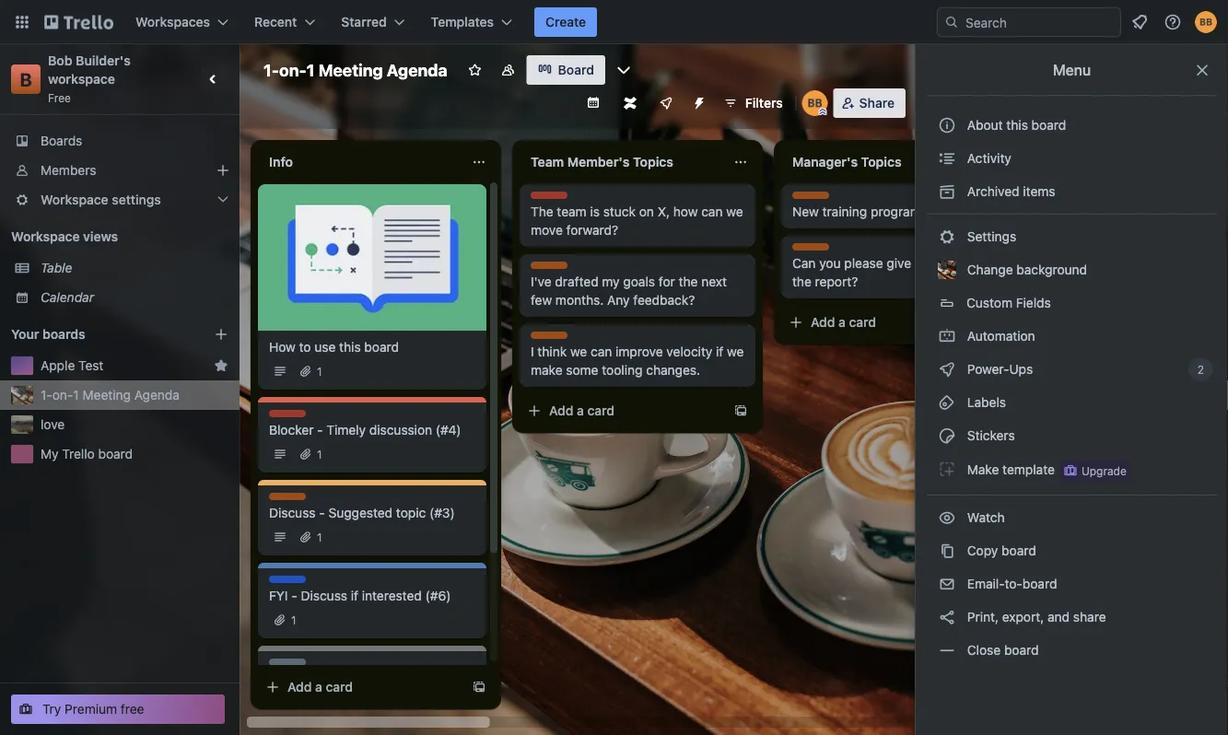 Task type: vqa. For each thing, say whether or not it's contained in the screenshot.


Task type: locate. For each thing, give the bounding box(es) containing it.
1 vertical spatial add a card
[[549, 403, 615, 418]]

sm image left 'copy'
[[938, 542, 957, 560]]

add a card down report?
[[811, 315, 877, 330]]

1 vertical spatial bob builder (bobbuilder40) image
[[803, 90, 828, 116]]

color: orange, title: "discuss" element down the new
[[793, 243, 834, 257]]

sm image inside close board 'link'
[[938, 642, 957, 660]]

0 horizontal spatial a
[[315, 680, 322, 695]]

0 vertical spatial bob builder (bobbuilder40) image
[[1195, 11, 1218, 33]]

0 horizontal spatial 1-on-1 meeting agenda
[[41, 388, 180, 403]]

1 horizontal spatial meeting
[[319, 60, 383, 80]]

add a card for info
[[288, 680, 353, 695]]

sm image for print, export, and share
[[938, 608, 957, 627]]

0 horizontal spatial create from template… image
[[472, 680, 487, 695]]

power-ups
[[964, 362, 1037, 377]]

0 vertical spatial color: red, title: "blocker" element
[[531, 192, 571, 206]]

0 vertical spatial 1-on-1 meeting agenda
[[264, 60, 448, 80]]

1 vertical spatial this
[[339, 340, 361, 355]]

bob builder (bobbuilder40) image right filters
[[803, 90, 828, 116]]

fields
[[1016, 295, 1051, 311]]

add a card down some
[[549, 403, 615, 418]]

discuss for i've
[[531, 263, 573, 276]]

0 horizontal spatial if
[[351, 589, 359, 604]]

2 fyi from the top
[[269, 589, 288, 604]]

sm image left print,
[[938, 608, 957, 627]]

color: orange, title: "discuss" element up the make
[[531, 332, 573, 346]]

0 horizontal spatial card
[[326, 680, 353, 695]]

1 horizontal spatial add
[[549, 403, 574, 418]]

1 vertical spatial if
[[351, 589, 359, 604]]

0 horizontal spatial the
[[679, 274, 698, 289]]

sm image for archived items
[[938, 182, 957, 201]]

blocker for blocker
[[269, 411, 309, 424]]

discuss inside "discuss i think we can improve velocity if we make some tooling changes."
[[531, 333, 573, 346]]

add a card button down can you please give feedback on the report? link
[[782, 308, 988, 337]]

board inside 'link'
[[1005, 643, 1039, 658]]

the right for
[[679, 274, 698, 289]]

discuss for discuss
[[269, 494, 311, 507]]

sm image inside stickers "link"
[[938, 427, 957, 445]]

use
[[315, 340, 336, 355]]

2 vertical spatial -
[[292, 589, 297, 604]]

agenda up love 'link'
[[134, 388, 180, 403]]

sm image for labels
[[938, 394, 957, 412]]

board down export,
[[1005, 643, 1039, 658]]

on-
[[279, 60, 307, 80], [52, 388, 73, 403]]

discuss - suggested topic (#3) link
[[269, 504, 476, 523]]

add a card button
[[782, 308, 988, 337], [520, 396, 726, 426], [258, 673, 465, 702]]

0 vertical spatial card
[[849, 315, 877, 330]]

2 vertical spatial add a card
[[288, 680, 353, 695]]

1 down apple test in the left of the page
[[73, 388, 79, 403]]

free
[[48, 91, 71, 104]]

velocity
[[667, 344, 713, 359]]

team
[[557, 204, 587, 219]]

- inside fyi fyi - discuss if interested (#6)
[[292, 589, 297, 604]]

2 vertical spatial sm image
[[938, 608, 957, 627]]

1 horizontal spatial color: red, title: "blocker" element
[[531, 192, 571, 206]]

sm image for close board
[[938, 642, 957, 660]]

1 vertical spatial sm image
[[938, 509, 957, 527]]

meeting down test
[[83, 388, 131, 403]]

close board
[[964, 643, 1039, 658]]

1 horizontal spatial if
[[716, 344, 724, 359]]

1 horizontal spatial topics
[[861, 154, 902, 170]]

1 horizontal spatial the
[[793, 274, 812, 289]]

this right about
[[1007, 118, 1029, 133]]

few
[[531, 293, 552, 308]]

can inside "discuss i think we can improve velocity if we make some tooling changes."
[[591, 344, 612, 359]]

color: orange, title: "discuss" element up the few
[[531, 262, 573, 276]]

0 horizontal spatial 1-
[[41, 388, 52, 403]]

color: black, title: "paused" element
[[269, 659, 308, 673]]

background
[[1017, 262, 1088, 277]]

1 vertical spatial meeting
[[83, 388, 131, 403]]

add down the make
[[549, 403, 574, 418]]

6 sm image from the top
[[938, 427, 957, 445]]

on down settings
[[974, 256, 989, 271]]

agenda inside text field
[[387, 60, 448, 80]]

change
[[968, 262, 1013, 277]]

sm image for make template
[[938, 460, 957, 478]]

9 sm image from the top
[[938, 575, 957, 594]]

workspace for workspace views
[[11, 229, 80, 244]]

0 horizontal spatial add a card button
[[258, 673, 465, 702]]

bob builder (bobbuilder40) image inside primary element
[[1195, 11, 1218, 33]]

add a card button for team member's topics
[[520, 396, 726, 426]]

workspace settings button
[[0, 185, 240, 215]]

0 vertical spatial on
[[639, 204, 654, 219]]

board right use
[[364, 340, 399, 355]]

0 vertical spatial workspace
[[41, 192, 108, 207]]

blocker the team is stuck on x, how can we move forward?
[[531, 193, 743, 238]]

automation image
[[685, 88, 710, 114]]

board up the activity link
[[1032, 118, 1067, 133]]

1 horizontal spatial can
[[702, 204, 723, 219]]

1 vertical spatial create from template… image
[[472, 680, 487, 695]]

1- down the recent
[[264, 60, 279, 80]]

discuss inside discuss can you please give feedback on the report?
[[793, 244, 834, 257]]

sm image inside print, export, and share link
[[938, 608, 957, 627]]

table link
[[41, 259, 229, 277]]

sm image left make
[[938, 460, 957, 478]]

sm image left activity
[[938, 149, 957, 168]]

1 horizontal spatial 1-
[[264, 60, 279, 80]]

0 vertical spatial a
[[839, 315, 846, 330]]

card for team member's topics
[[588, 403, 615, 418]]

sm image inside email-to-board link
[[938, 575, 957, 594]]

card for info
[[326, 680, 353, 695]]

0 vertical spatial -
[[317, 423, 323, 438]]

sm image left labels
[[938, 394, 957, 412]]

report?
[[815, 274, 858, 289]]

1 horizontal spatial agenda
[[387, 60, 448, 80]]

we inside "blocker the team is stuck on x, how can we move forward?"
[[727, 204, 743, 219]]

team
[[531, 154, 564, 170]]

2 the from the left
[[793, 274, 812, 289]]

board
[[558, 62, 594, 77]]

you
[[820, 256, 841, 271]]

2 horizontal spatial a
[[839, 315, 846, 330]]

add a card
[[811, 315, 877, 330], [549, 403, 615, 418], [288, 680, 353, 695]]

10 sm image from the top
[[938, 642, 957, 660]]

i
[[531, 344, 534, 359]]

this right use
[[339, 340, 361, 355]]

0 vertical spatial can
[[702, 204, 723, 219]]

1 horizontal spatial on
[[974, 256, 989, 271]]

workspace navigation collapse icon image
[[201, 66, 227, 92]]

workspaces button
[[124, 7, 240, 37]]

2 vertical spatial a
[[315, 680, 322, 695]]

5 sm image from the top
[[938, 394, 957, 412]]

0 vertical spatial create from template… image
[[734, 404, 748, 418]]

add a card down paused
[[288, 680, 353, 695]]

color: red, title: "blocker" element for blocker - timely discussion (#4)
[[269, 410, 309, 424]]

members link
[[0, 156, 240, 185]]

recent
[[254, 14, 297, 29]]

0 vertical spatial meeting
[[319, 60, 383, 80]]

1 topics from the left
[[633, 154, 674, 170]]

try premium free
[[42, 702, 144, 717]]

sm image for stickers
[[938, 427, 957, 445]]

2 horizontal spatial add
[[811, 315, 835, 330]]

bob builder (bobbuilder40) image
[[1195, 11, 1218, 33], [803, 90, 828, 116]]

0 vertical spatial add a card
[[811, 315, 877, 330]]

sm image left the close in the right bottom of the page
[[938, 642, 957, 660]]

blocker
[[531, 193, 571, 206], [269, 411, 309, 424], [269, 423, 314, 438]]

color: orange, title: "discuss" element
[[793, 192, 834, 206], [793, 243, 834, 257], [531, 262, 573, 276], [531, 332, 573, 346], [269, 493, 311, 507]]

1 horizontal spatial a
[[577, 403, 584, 418]]

power ups image
[[659, 96, 674, 111]]

filters
[[745, 95, 783, 111]]

this
[[1007, 118, 1029, 133], [339, 340, 361, 355]]

add down report?
[[811, 315, 835, 330]]

think
[[538, 344, 567, 359]]

meeting inside 1-on-1 meeting agenda link
[[83, 388, 131, 403]]

custom fields button
[[927, 288, 1218, 318]]

change background
[[964, 262, 1088, 277]]

Info text field
[[258, 147, 461, 177]]

starred icon image
[[214, 359, 229, 373]]

workspace settings
[[41, 192, 161, 207]]

give
[[887, 256, 912, 271]]

workspace up table
[[11, 229, 80, 244]]

1 vertical spatial can
[[591, 344, 612, 359]]

1 vertical spatial on
[[974, 256, 989, 271]]

0 vertical spatial 1-
[[264, 60, 279, 80]]

discuss i think we can improve velocity if we make some tooling changes.
[[531, 333, 744, 378]]

upgrade
[[1082, 465, 1127, 477]]

- up color: black, title: "paused" element
[[292, 589, 297, 604]]

new
[[793, 204, 819, 219]]

0 horizontal spatial meeting
[[83, 388, 131, 403]]

can up some
[[591, 344, 612, 359]]

2 horizontal spatial add a card
[[811, 315, 877, 330]]

sm image up feedback
[[938, 228, 957, 246]]

x,
[[658, 204, 670, 219]]

meeting down starred
[[319, 60, 383, 80]]

0 horizontal spatial topics
[[633, 154, 674, 170]]

add down paused
[[288, 680, 312, 695]]

0 horizontal spatial add
[[288, 680, 312, 695]]

0 horizontal spatial on
[[639, 204, 654, 219]]

0 vertical spatial if
[[716, 344, 724, 359]]

custom fields
[[967, 295, 1051, 311]]

1 vertical spatial workspace
[[11, 229, 80, 244]]

1 horizontal spatial add a card
[[549, 403, 615, 418]]

fyi
[[269, 577, 286, 590], [269, 589, 288, 604]]

your
[[11, 327, 39, 342]]

0 horizontal spatial add a card
[[288, 680, 353, 695]]

0 notifications image
[[1129, 11, 1151, 33]]

is
[[590, 204, 600, 219]]

board down love 'link'
[[98, 447, 133, 462]]

card
[[849, 315, 877, 330], [588, 403, 615, 418], [326, 680, 353, 695]]

1-on-1 meeting agenda down starred
[[264, 60, 448, 80]]

if left interested
[[351, 589, 359, 604]]

1- up love
[[41, 388, 52, 403]]

board up to-
[[1002, 543, 1037, 559]]

print, export, and share link
[[927, 603, 1218, 632]]

move
[[531, 223, 563, 238]]

color: orange, title: "discuss" element down 'manager's'
[[793, 192, 834, 206]]

8 sm image from the top
[[938, 542, 957, 560]]

1 vertical spatial on-
[[52, 388, 73, 403]]

switch to… image
[[13, 13, 31, 31]]

1 vertical spatial a
[[577, 403, 584, 418]]

create from template… image
[[734, 404, 748, 418], [472, 680, 487, 695]]

discuss for can
[[793, 244, 834, 257]]

b
[[20, 68, 32, 90]]

if right velocity on the top of page
[[716, 344, 724, 359]]

color: red, title: "blocker" element
[[531, 192, 571, 206], [269, 410, 309, 424]]

bob builder (bobbuilder40) image right 'open information menu' icon
[[1195, 11, 1218, 33]]

2 sm image from the top
[[938, 228, 957, 246]]

0 horizontal spatial can
[[591, 344, 612, 359]]

discuss inside the discuss i've drafted my goals for the next few months. any feedback?
[[531, 263, 573, 276]]

my
[[602, 274, 620, 289]]

try
[[42, 702, 61, 717]]

on- down recent popup button
[[279, 60, 307, 80]]

apple test
[[41, 358, 104, 373]]

tooling
[[602, 363, 643, 378]]

premium
[[65, 702, 117, 717]]

1 the from the left
[[679, 274, 698, 289]]

we right the how
[[727, 204, 743, 219]]

discuss
[[793, 193, 834, 206], [793, 244, 834, 257], [531, 263, 573, 276], [531, 333, 573, 346], [269, 494, 311, 507], [269, 506, 316, 521], [301, 589, 347, 604]]

- for blocker
[[317, 423, 323, 438]]

1 down color: blue, title: "fyi" element
[[291, 614, 296, 627]]

1 horizontal spatial this
[[1007, 118, 1029, 133]]

on- down apple
[[52, 388, 73, 403]]

1 vertical spatial agenda
[[134, 388, 180, 403]]

sm image left power-
[[938, 360, 957, 379]]

add a card button down tooling
[[520, 396, 726, 426]]

a for info
[[315, 680, 322, 695]]

1 horizontal spatial on-
[[279, 60, 307, 80]]

sm image left archived
[[938, 182, 957, 201]]

add a card button down fyi - discuss if interested (#6) 'link'
[[258, 673, 465, 702]]

the
[[679, 274, 698, 289], [793, 274, 812, 289]]

1 vertical spatial -
[[319, 506, 325, 521]]

0 horizontal spatial color: red, title: "blocker" element
[[269, 410, 309, 424]]

make
[[968, 462, 1000, 477]]

discuss inside discuss new training program
[[793, 193, 834, 206]]

on left x,
[[639, 204, 654, 219]]

sm image
[[938, 149, 957, 168], [938, 509, 957, 527], [938, 608, 957, 627]]

we
[[727, 204, 743, 219], [571, 344, 587, 359], [727, 344, 744, 359]]

we right velocity on the top of page
[[727, 344, 744, 359]]

workspace for workspace settings
[[41, 192, 108, 207]]

- for discuss
[[319, 506, 325, 521]]

1-on-1 meeting agenda down apple test link
[[41, 388, 180, 403]]

1 down recent popup button
[[307, 60, 315, 80]]

agenda left star or unstar board icon
[[387, 60, 448, 80]]

sm image left the watch
[[938, 509, 957, 527]]

1 horizontal spatial bob builder (bobbuilder40) image
[[1195, 11, 1218, 33]]

4 sm image from the top
[[938, 360, 957, 379]]

0 horizontal spatial agenda
[[134, 388, 180, 403]]

0 vertical spatial sm image
[[938, 149, 957, 168]]

customize views image
[[615, 61, 633, 79]]

1-on-1 meeting agenda inside 1-on-1 meeting agenda link
[[41, 388, 180, 403]]

sm image for settings
[[938, 228, 957, 246]]

on- inside text field
[[279, 60, 307, 80]]

sm image left email-
[[938, 575, 957, 594]]

sm image left automation
[[938, 327, 957, 346]]

0 vertical spatial add
[[811, 315, 835, 330]]

1 vertical spatial add
[[549, 403, 574, 418]]

if
[[716, 344, 724, 359], [351, 589, 359, 604]]

next
[[702, 274, 727, 289]]

1 horizontal spatial add a card button
[[520, 396, 726, 426]]

7 sm image from the top
[[938, 460, 957, 478]]

sm image inside settings "link"
[[938, 228, 957, 246]]

topics up discuss new training program
[[861, 154, 902, 170]]

- left timely
[[317, 423, 323, 438]]

test
[[78, 358, 104, 373]]

menu
[[1053, 61, 1091, 79]]

Manager's Topics text field
[[782, 147, 984, 177]]

sm image inside the archived items link
[[938, 182, 957, 201]]

blocker for the
[[531, 193, 571, 206]]

0 vertical spatial on-
[[279, 60, 307, 80]]

color: red, title: "blocker" element for the team is stuck on x, how can we move forward?
[[531, 192, 571, 206]]

sm image inside automation link
[[938, 327, 957, 346]]

workspace down members
[[41, 192, 108, 207]]

0 vertical spatial this
[[1007, 118, 1029, 133]]

- left "suggested"
[[319, 506, 325, 521]]

the down can
[[793, 274, 812, 289]]

sm image inside labels link
[[938, 394, 957, 412]]

1 vertical spatial 1-on-1 meeting agenda
[[41, 388, 180, 403]]

starred button
[[330, 7, 416, 37]]

sm image for power-ups
[[938, 360, 957, 379]]

sm image inside watch link
[[938, 509, 957, 527]]

the inside discuss can you please give feedback on the report?
[[793, 274, 812, 289]]

1 sm image from the top
[[938, 149, 957, 168]]

make
[[531, 363, 563, 378]]

1 vertical spatial add a card button
[[520, 396, 726, 426]]

print, export, and share
[[964, 610, 1107, 625]]

Search field
[[959, 8, 1121, 36]]

copy board
[[964, 543, 1037, 559]]

copy board link
[[927, 536, 1218, 566]]

2 sm image from the top
[[938, 509, 957, 527]]

the
[[531, 204, 554, 219]]

sm image
[[938, 182, 957, 201], [938, 228, 957, 246], [938, 327, 957, 346], [938, 360, 957, 379], [938, 394, 957, 412], [938, 427, 957, 445], [938, 460, 957, 478], [938, 542, 957, 560], [938, 575, 957, 594], [938, 642, 957, 660]]

1 horizontal spatial card
[[588, 403, 615, 418]]

about this board button
[[927, 111, 1218, 140]]

can inside "blocker the team is stuck on x, how can we move forward?"
[[702, 204, 723, 219]]

1 horizontal spatial create from template… image
[[734, 404, 748, 418]]

discuss can you please give feedback on the report?
[[793, 244, 989, 289]]

2 vertical spatial add
[[288, 680, 312, 695]]

search image
[[945, 15, 959, 29]]

can right the how
[[702, 204, 723, 219]]

sm image for email-to-board
[[938, 575, 957, 594]]

topics up x,
[[633, 154, 674, 170]]

sm image inside the activity link
[[938, 149, 957, 168]]

color: orange, title: "discuss" element for you
[[793, 243, 834, 257]]

1 inside text field
[[307, 60, 315, 80]]

color: red, title: "blocker" element left timely
[[269, 410, 309, 424]]

- inside blocker blocker - timely discussion (#4)
[[317, 423, 323, 438]]

discuss discuss - suggested topic (#3)
[[269, 494, 455, 521]]

- for fyi
[[292, 589, 297, 604]]

blocker inside "blocker the team is stuck on x, how can we move forward?"
[[531, 193, 571, 206]]

my trello board
[[41, 447, 133, 462]]

1 horizontal spatial 1-on-1 meeting agenda
[[264, 60, 448, 80]]

workspaces
[[135, 14, 210, 29]]

2 topics from the left
[[861, 154, 902, 170]]

1 vertical spatial card
[[588, 403, 615, 418]]

1 sm image from the top
[[938, 182, 957, 201]]

your boards with 4 items element
[[11, 324, 186, 346]]

to
[[299, 340, 311, 355]]

add a card button for info
[[258, 673, 465, 702]]

workspace visible image
[[501, 63, 516, 77]]

settings
[[964, 229, 1017, 244]]

agenda
[[387, 60, 448, 80], [134, 388, 180, 403]]

changes.
[[646, 363, 701, 378]]

sm image left the stickers
[[938, 427, 957, 445]]

copy
[[968, 543, 999, 559]]

sm image inside copy board link
[[938, 542, 957, 560]]

0 vertical spatial agenda
[[387, 60, 448, 80]]

workspace inside dropdown button
[[41, 192, 108, 207]]

discussion
[[369, 423, 432, 438]]

- inside 'discuss discuss - suggested topic (#3)'
[[319, 506, 325, 521]]

1 vertical spatial color: red, title: "blocker" element
[[269, 410, 309, 424]]

2 vertical spatial card
[[326, 680, 353, 695]]

0 vertical spatial add a card button
[[782, 308, 988, 337]]

3 sm image from the top
[[938, 327, 957, 346]]

2 vertical spatial add a card button
[[258, 673, 465, 702]]

months.
[[556, 293, 604, 308]]

create button
[[535, 7, 597, 37]]

template
[[1003, 462, 1055, 477]]

3 sm image from the top
[[938, 608, 957, 627]]

to-
[[1005, 577, 1023, 592]]

0 horizontal spatial bob builder (bobbuilder40) image
[[803, 90, 828, 116]]

color: red, title: "blocker" element up move
[[531, 192, 571, 206]]



Task type: describe. For each thing, give the bounding box(es) containing it.
open information menu image
[[1164, 13, 1183, 31]]

boards link
[[0, 126, 240, 156]]

confluence icon image
[[624, 97, 637, 110]]

settings
[[112, 192, 161, 207]]

create from template… image for info
[[472, 680, 487, 695]]

recent button
[[243, 7, 327, 37]]

this inside button
[[1007, 118, 1029, 133]]

1 down 'discuss discuss - suggested topic (#3)'
[[317, 531, 322, 544]]

b link
[[11, 65, 41, 94]]

on inside "blocker the team is stuck on x, how can we move forward?"
[[639, 204, 654, 219]]

fyi fyi - discuss if interested (#6)
[[269, 577, 451, 604]]

Board name text field
[[254, 55, 457, 85]]

create from template… image for team member's topics
[[734, 404, 748, 418]]

if inside fyi fyi - discuss if interested (#6)
[[351, 589, 359, 604]]

1- inside text field
[[264, 60, 279, 80]]

board link
[[527, 55, 605, 85]]

your boards
[[11, 327, 85, 342]]

love
[[41, 417, 65, 432]]

can you please give feedback on the report? link
[[793, 254, 1007, 291]]

feedback
[[915, 256, 970, 271]]

stickers link
[[927, 421, 1218, 451]]

1-on-1 meeting agenda inside 1-on-1 meeting agenda text field
[[264, 60, 448, 80]]

sm image for copy board
[[938, 542, 957, 560]]

timely
[[327, 423, 366, 438]]

watch link
[[927, 503, 1218, 533]]

boards
[[41, 133, 82, 148]]

we up some
[[571, 344, 587, 359]]

about this board
[[968, 118, 1067, 133]]

sm image for watch
[[938, 509, 957, 527]]

stickers
[[964, 428, 1015, 443]]

meeting inside 1-on-1 meeting agenda text field
[[319, 60, 383, 80]]

improve
[[616, 344, 663, 359]]

if inside "discuss i think we can improve velocity if we make some tooling changes."
[[716, 344, 724, 359]]

add a card for team member's topics
[[549, 403, 615, 418]]

free
[[121, 702, 144, 717]]

views
[[83, 229, 118, 244]]

discuss for i
[[531, 333, 573, 346]]

email-
[[968, 577, 1005, 592]]

close
[[968, 643, 1001, 658]]

primary element
[[0, 0, 1229, 44]]

bob builder's workspace link
[[48, 53, 134, 87]]

export,
[[1003, 610, 1045, 625]]

color: orange, title: "discuss" element for think
[[531, 332, 573, 346]]

make template
[[964, 462, 1055, 477]]

bob builder's workspace free
[[48, 53, 134, 104]]

1 down blocker blocker - timely discussion (#4)
[[317, 448, 322, 461]]

discuss inside fyi fyi - discuss if interested (#6)
[[301, 589, 347, 604]]

discuss new training program
[[793, 193, 921, 219]]

archived items
[[964, 184, 1056, 199]]

stuck
[[604, 204, 636, 219]]

color: blue, title: "fyi" element
[[269, 576, 306, 590]]

topics inside text field
[[633, 154, 674, 170]]

some
[[566, 363, 599, 378]]

email-to-board
[[964, 577, 1058, 592]]

on inside discuss can you please give feedback on the report?
[[974, 256, 989, 271]]

discuss for new
[[793, 193, 834, 206]]

1-on-1 meeting agenda link
[[41, 386, 229, 405]]

sm image for activity
[[938, 149, 957, 168]]

sm image for automation
[[938, 327, 957, 346]]

add for info
[[288, 680, 312, 695]]

0 horizontal spatial this
[[339, 340, 361, 355]]

2 horizontal spatial add a card button
[[782, 308, 988, 337]]

blocker - timely discussion (#4) link
[[269, 421, 476, 440]]

1 fyi from the top
[[269, 577, 286, 590]]

automation
[[964, 329, 1036, 344]]

share button
[[834, 88, 906, 118]]

(#4)
[[436, 423, 461, 438]]

interested
[[362, 589, 422, 604]]

starred
[[341, 14, 387, 29]]

trello
[[62, 447, 95, 462]]

Team Member's Topics text field
[[520, 147, 723, 177]]

manager's
[[793, 154, 858, 170]]

back to home image
[[44, 7, 113, 37]]

star or unstar board image
[[468, 63, 483, 77]]

(#3)
[[430, 506, 455, 521]]

ups
[[1010, 362, 1033, 377]]

this member is an admin of this board. image
[[819, 108, 827, 116]]

love link
[[41, 416, 229, 434]]

custom
[[967, 295, 1013, 311]]

calendar power-up image
[[586, 95, 601, 110]]

create
[[546, 14, 586, 29]]

program
[[871, 204, 921, 219]]

color: orange, title: "discuss" element for training
[[793, 192, 834, 206]]

table
[[41, 260, 72, 276]]

templates
[[431, 14, 494, 29]]

calendar
[[41, 290, 94, 305]]

print,
[[968, 610, 999, 625]]

workspace
[[48, 71, 115, 87]]

my trello board link
[[41, 445, 229, 464]]

for
[[659, 274, 675, 289]]

topics inside text box
[[861, 154, 902, 170]]

0 horizontal spatial on-
[[52, 388, 73, 403]]

color: orange, title: "discuss" element for drafted
[[531, 262, 573, 276]]

builder's
[[76, 53, 131, 68]]

add for team member's topics
[[549, 403, 574, 418]]

1 vertical spatial 1-
[[41, 388, 52, 403]]

forward?
[[567, 223, 619, 238]]

automation link
[[927, 322, 1218, 351]]

workspace views
[[11, 229, 118, 244]]

how to use this board link
[[269, 338, 476, 357]]

i've
[[531, 274, 552, 289]]

2 horizontal spatial card
[[849, 315, 877, 330]]

and
[[1048, 610, 1070, 625]]

add board image
[[214, 327, 229, 342]]

board up print, export, and share
[[1023, 577, 1058, 592]]

how to use this board
[[269, 340, 399, 355]]

i've drafted my goals for the next few months. any feedback? link
[[531, 273, 745, 310]]

goals
[[623, 274, 655, 289]]

1 down use
[[317, 365, 322, 378]]

discuss i've drafted my goals for the next few months. any feedback?
[[531, 263, 727, 308]]

bob
[[48, 53, 72, 68]]

my
[[41, 447, 59, 462]]

items
[[1023, 184, 1056, 199]]

board inside button
[[1032, 118, 1067, 133]]

can
[[793, 256, 816, 271]]

suggested
[[329, 506, 393, 521]]

the inside the discuss i've drafted my goals for the next few months. any feedback?
[[679, 274, 698, 289]]

about
[[968, 118, 1003, 133]]

how
[[269, 340, 296, 355]]

activity link
[[927, 144, 1218, 173]]

a for team member's topics
[[577, 403, 584, 418]]

team member's topics
[[531, 154, 674, 170]]

archived items link
[[927, 177, 1218, 206]]

calendar link
[[41, 288, 229, 307]]

color: orange, title: "discuss" element left "suggested"
[[269, 493, 311, 507]]



